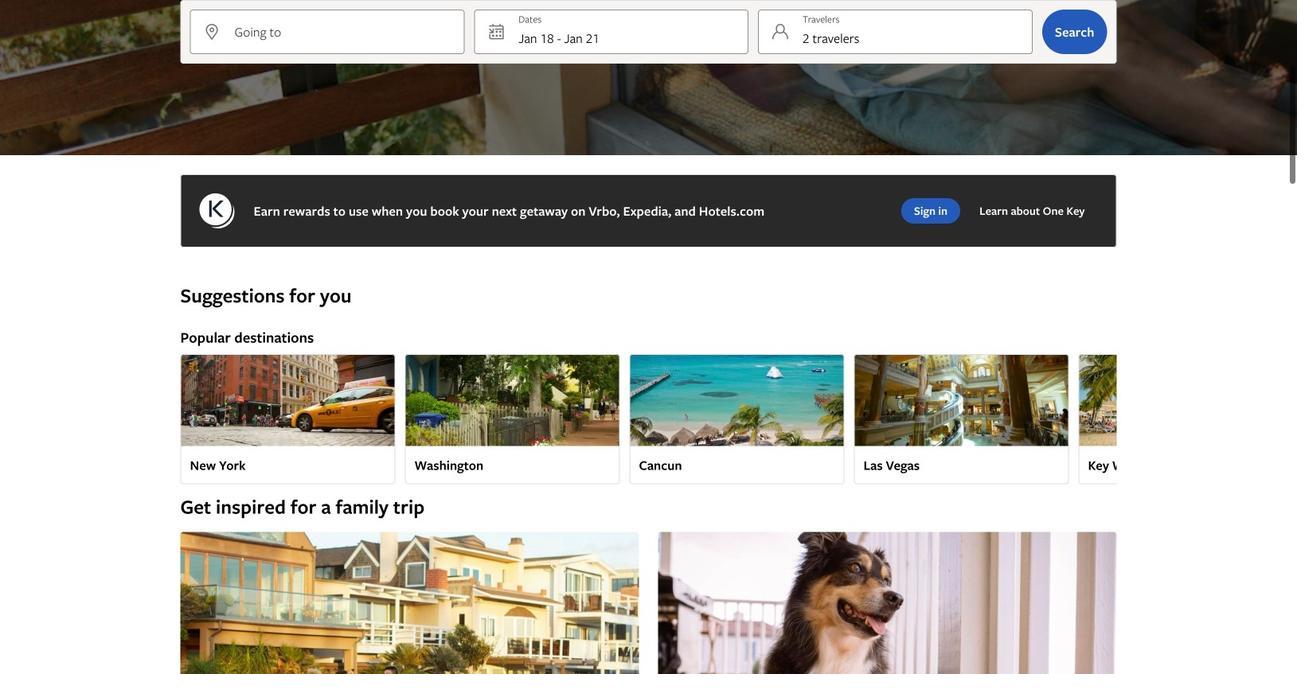Task type: locate. For each thing, give the bounding box(es) containing it.
dog image
[[658, 532, 1117, 674]]

show next card image
[[1107, 413, 1126, 426]]

get inspired for a family trip region
[[171, 494, 1126, 674]]

show previous card image
[[171, 413, 190, 426]]

las vegas featuring interior views image
[[854, 354, 1069, 446]]



Task type: vqa. For each thing, say whether or not it's contained in the screenshot.
15 within the March 2024 element
no



Task type: describe. For each thing, give the bounding box(es) containing it.
cancun which includes a sandy beach, landscape views and general coastal views image
[[629, 354, 844, 446]]

south beach featuring tropical scenes, general coastal views and a beach image
[[1078, 354, 1293, 446]]

georgetown - foggy bottom showing a house, a city and street scenes image
[[405, 354, 620, 446]]

soho - tribeca which includes street scenes and a city image
[[180, 354, 395, 446]]

wizard region
[[0, 0, 1297, 155]]

beach image
[[180, 532, 639, 674]]



